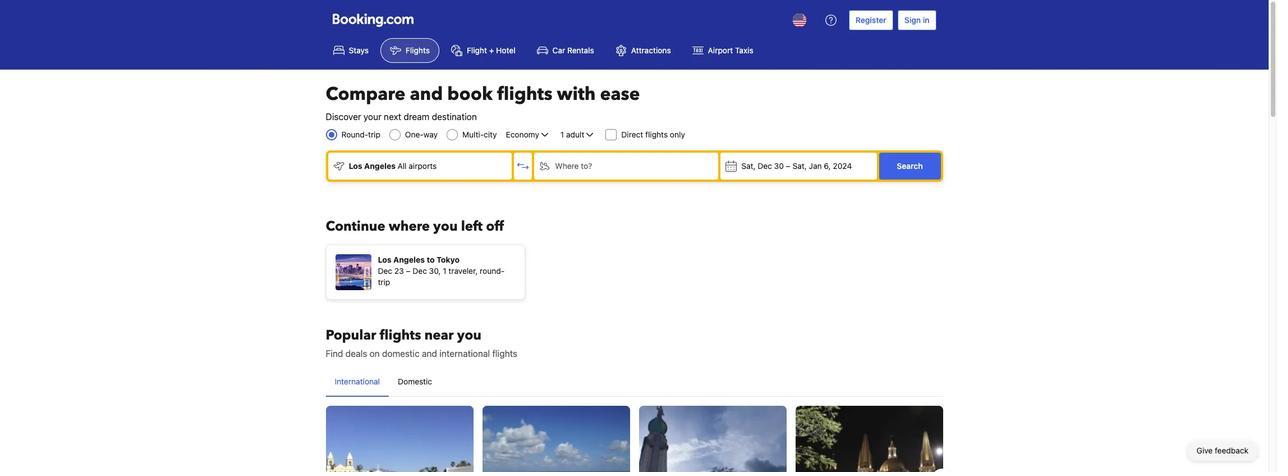 Task type: describe. For each thing, give the bounding box(es) containing it.
flights inside compare and book flights with ease discover your next dream destination
[[497, 82, 553, 107]]

search button
[[879, 153, 941, 180]]

taxis
[[735, 45, 754, 55]]

where to?
[[555, 161, 592, 171]]

with
[[557, 82, 596, 107]]

and inside popular flights near you find deals on domestic and international flights
[[422, 349, 437, 359]]

one-
[[405, 130, 424, 139]]

flights link
[[381, 38, 439, 63]]

car rentals
[[553, 45, 594, 55]]

in
[[923, 15, 930, 25]]

off
[[486, 217, 504, 236]]

flight + hotel link
[[442, 38, 525, 63]]

airport
[[708, 45, 733, 55]]

adult
[[566, 130, 585, 139]]

give feedback button
[[1188, 441, 1258, 461]]

tab list containing international
[[326, 367, 943, 397]]

you inside popular flights near you find deals on domestic and international flights
[[457, 326, 482, 345]]

0 horizontal spatial dec
[[378, 266, 392, 276]]

popular flights near you find deals on domestic and international flights
[[326, 326, 518, 359]]

register link
[[849, 10, 894, 30]]

sign in
[[905, 15, 930, 25]]

next
[[384, 112, 401, 122]]

round-
[[480, 266, 505, 276]]

angeles for all
[[364, 161, 396, 171]]

compare
[[326, 82, 406, 107]]

0 vertical spatial you
[[433, 217, 458, 236]]

domestic
[[398, 377, 432, 386]]

search
[[897, 161, 923, 171]]

multi-
[[463, 130, 484, 139]]

continue where you left off
[[326, 217, 504, 236]]

los for los angeles
[[349, 161, 362, 171]]

angeles for to
[[394, 255, 425, 264]]

way
[[424, 130, 438, 139]]

– inside dropdown button
[[786, 161, 791, 171]]

economy
[[506, 130, 539, 139]]

rentals
[[567, 45, 594, 55]]

round-
[[342, 130, 368, 139]]

dec inside dropdown button
[[758, 161, 772, 171]]

6,
[[824, 161, 831, 171]]

– inside los angeles to tokyo dec 23 – dec 30, 1 traveler, round- trip
[[406, 266, 411, 276]]

los angeles to tokyo dec 23 – dec 30, 1 traveler, round- trip
[[378, 255, 505, 287]]

flight
[[467, 45, 487, 55]]

left
[[461, 217, 483, 236]]

1 adult button
[[560, 128, 597, 141]]

city
[[484, 130, 497, 139]]

airport taxis link
[[683, 38, 763, 63]]

where to? button
[[535, 153, 719, 180]]

+
[[489, 45, 494, 55]]

near
[[425, 326, 454, 345]]

your
[[364, 112, 382, 122]]

airport taxis
[[708, 45, 754, 55]]

flights left only at the top
[[646, 130, 668, 139]]

sign
[[905, 15, 921, 25]]

continue
[[326, 217, 385, 236]]

destination
[[432, 112, 477, 122]]

los angeles all airports
[[349, 161, 437, 171]]

sat, dec 30 – sat, jan 6, 2024 button
[[721, 153, 877, 180]]

1 adult
[[561, 130, 585, 139]]

direct flights only
[[622, 130, 685, 139]]

2 sat, from the left
[[793, 161, 807, 171]]



Task type: vqa. For each thing, say whether or not it's contained in the screenshot.
We've
no



Task type: locate. For each thing, give the bounding box(es) containing it.
to
[[427, 255, 435, 264]]

attractions link
[[606, 38, 681, 63]]

all
[[398, 161, 407, 171]]

sat, left the 30
[[742, 161, 756, 171]]

0 horizontal spatial 1
[[443, 266, 447, 276]]

1 horizontal spatial dec
[[413, 266, 427, 276]]

compare and book flights with ease discover your next dream destination
[[326, 82, 640, 122]]

and inside compare and book flights with ease discover your next dream destination
[[410, 82, 443, 107]]

international button
[[326, 367, 389, 396]]

0 vertical spatial los
[[349, 161, 362, 171]]

dec left '23'
[[378, 266, 392, 276]]

you left left
[[433, 217, 458, 236]]

flights up domestic
[[380, 326, 421, 345]]

flights
[[497, 82, 553, 107], [646, 130, 668, 139], [380, 326, 421, 345], [492, 349, 518, 359]]

and
[[410, 82, 443, 107], [422, 349, 437, 359]]

los inside los angeles to tokyo dec 23 – dec 30, 1 traveler, round- trip
[[378, 255, 392, 264]]

– right the 30
[[786, 161, 791, 171]]

angeles up '23'
[[394, 255, 425, 264]]

1 horizontal spatial 1
[[561, 130, 564, 139]]

on
[[370, 349, 380, 359]]

region
[[317, 401, 952, 472]]

angeles
[[364, 161, 396, 171], [394, 255, 425, 264]]

international
[[335, 377, 380, 386]]

and up the dream
[[410, 82, 443, 107]]

where
[[389, 217, 430, 236]]

hotel
[[496, 45, 516, 55]]

1 left adult
[[561, 130, 564, 139]]

1 horizontal spatial los
[[378, 255, 392, 264]]

1 inside dropdown button
[[561, 130, 564, 139]]

1 vertical spatial trip
[[378, 277, 390, 287]]

flights right international
[[492, 349, 518, 359]]

flights
[[406, 45, 430, 55]]

multi-city
[[463, 130, 497, 139]]

1 vertical spatial 1
[[443, 266, 447, 276]]

0 vertical spatial and
[[410, 82, 443, 107]]

2 horizontal spatial dec
[[758, 161, 772, 171]]

dec left the 30
[[758, 161, 772, 171]]

ease
[[600, 82, 640, 107]]

1 vertical spatial –
[[406, 266, 411, 276]]

los down where
[[378, 255, 392, 264]]

los angeles to guadalajara image
[[796, 406, 943, 472]]

los down round-
[[349, 161, 362, 171]]

1 right 30,
[[443, 266, 447, 276]]

1 vertical spatial los
[[378, 255, 392, 264]]

one-way
[[405, 130, 438, 139]]

1 inside los angeles to tokyo dec 23 – dec 30, 1 traveler, round- trip
[[443, 266, 447, 276]]

dec left 30,
[[413, 266, 427, 276]]

tab list
[[326, 367, 943, 397]]

sat, left jan
[[793, 161, 807, 171]]

give feedback
[[1197, 446, 1249, 455]]

1 horizontal spatial sat,
[[793, 161, 807, 171]]

international
[[440, 349, 490, 359]]

deals
[[346, 349, 367, 359]]

attractions
[[631, 45, 671, 55]]

sat, dec 30 – sat, jan 6, 2024
[[742, 161, 852, 171]]

stays
[[349, 45, 369, 55]]

airports
[[409, 161, 437, 171]]

1 vertical spatial and
[[422, 349, 437, 359]]

23
[[395, 266, 404, 276]]

angeles left all
[[364, 161, 396, 171]]

give
[[1197, 446, 1213, 455]]

domestic
[[382, 349, 420, 359]]

where
[[555, 161, 579, 171]]

0 vertical spatial –
[[786, 161, 791, 171]]

discover
[[326, 112, 361, 122]]

0 horizontal spatial sat,
[[742, 161, 756, 171]]

direct
[[622, 130, 643, 139]]

register
[[856, 15, 887, 25]]

0 vertical spatial 1
[[561, 130, 564, 139]]

dec
[[758, 161, 772, 171], [378, 266, 392, 276], [413, 266, 427, 276]]

– right '23'
[[406, 266, 411, 276]]

you up international
[[457, 326, 482, 345]]

30,
[[429, 266, 441, 276]]

1 vertical spatial you
[[457, 326, 482, 345]]

0 vertical spatial angeles
[[364, 161, 396, 171]]

booking.com logo image
[[333, 13, 413, 27], [333, 13, 413, 27]]

to?
[[581, 161, 592, 171]]

1 horizontal spatial –
[[786, 161, 791, 171]]

1 sat, from the left
[[742, 161, 756, 171]]

flights up economy
[[497, 82, 553, 107]]

trip inside los angeles to tokyo dec 23 – dec 30, 1 traveler, round- trip
[[378, 277, 390, 287]]

sign in link
[[898, 10, 937, 30]]

los angeles to san josé del cabo image
[[326, 406, 473, 472]]

car
[[553, 45, 565, 55]]

2024
[[833, 161, 852, 171]]

stays link
[[324, 38, 378, 63]]

angeles inside los angeles to tokyo dec 23 – dec 30, 1 traveler, round- trip
[[394, 255, 425, 264]]

find
[[326, 349, 343, 359]]

los angeles to cancún image
[[482, 406, 630, 472]]

0 vertical spatial trip
[[368, 130, 381, 139]]

round-trip
[[342, 130, 381, 139]]

sat,
[[742, 161, 756, 171], [793, 161, 807, 171]]

feedback
[[1215, 446, 1249, 455]]

–
[[786, 161, 791, 171], [406, 266, 411, 276]]

domestic button
[[389, 367, 441, 396]]

los for los angeles to tokyo
[[378, 255, 392, 264]]

popular
[[326, 326, 376, 345]]

jan
[[809, 161, 822, 171]]

book
[[448, 82, 493, 107]]

dream
[[404, 112, 430, 122]]

and down near
[[422, 349, 437, 359]]

30
[[774, 161, 784, 171]]

0 horizontal spatial los
[[349, 161, 362, 171]]

1 vertical spatial angeles
[[394, 255, 425, 264]]

car rentals link
[[527, 38, 604, 63]]

flight + hotel
[[467, 45, 516, 55]]

traveler,
[[449, 266, 478, 276]]

you
[[433, 217, 458, 236], [457, 326, 482, 345]]

los
[[349, 161, 362, 171], [378, 255, 392, 264]]

0 horizontal spatial –
[[406, 266, 411, 276]]

only
[[670, 130, 685, 139]]

los angeles to san salvador image
[[639, 406, 787, 472]]

tokyo
[[437, 255, 460, 264]]

1
[[561, 130, 564, 139], [443, 266, 447, 276]]



